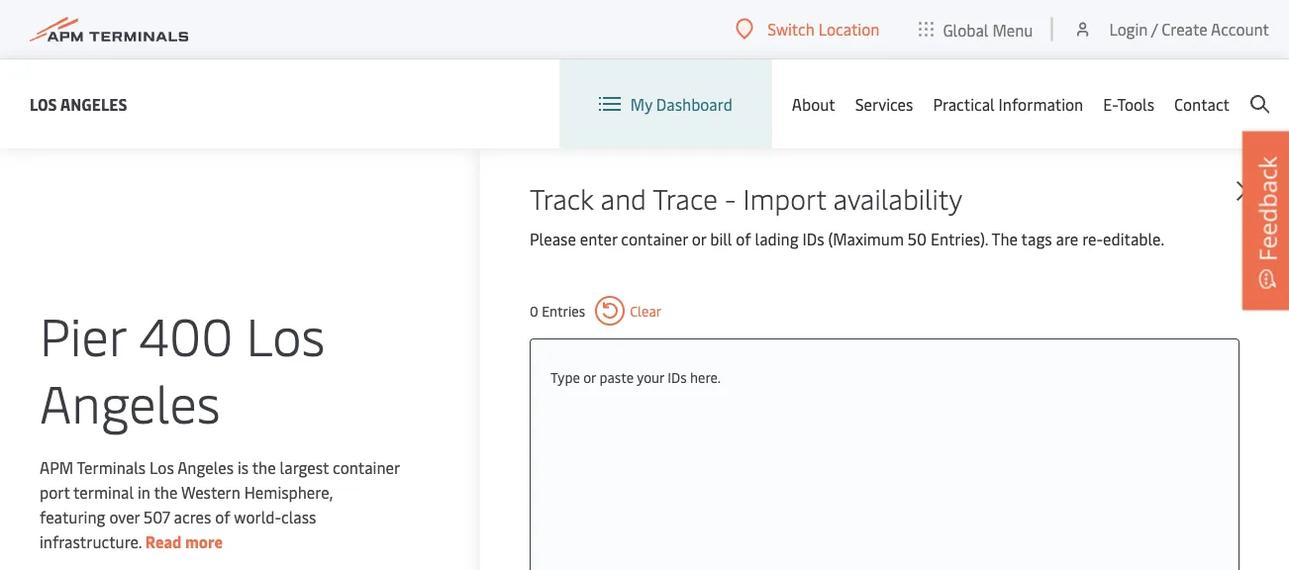 Task type: locate. For each thing, give the bounding box(es) containing it.
2 vertical spatial angeles
[[177, 457, 234, 478]]

is
[[238, 457, 249, 478]]

0
[[530, 301, 538, 320]]

global menu button
[[899, 0, 1053, 59]]

the
[[252, 457, 276, 478], [154, 482, 178, 503]]

are
[[1056, 228, 1078, 249]]

dashboard
[[656, 93, 732, 115]]

los
[[30, 93, 57, 114], [246, 300, 325, 369], [150, 457, 174, 478]]

account
[[1211, 18, 1269, 40]]

0 vertical spatial container
[[621, 228, 688, 249]]

acres
[[174, 506, 211, 528]]

pier 400 los angeles
[[40, 300, 325, 437]]

0 horizontal spatial los
[[30, 93, 57, 114]]

apm terminals los angeles is the largest container port terminal in the western hemisphere, featuring over 507 acres of world-class infrastructure.
[[40, 457, 400, 552]]

angeles inside pier 400 los angeles
[[40, 367, 220, 437]]

feedback
[[1251, 156, 1283, 261]]

los inside apm terminals los angeles is the largest container port terminal in the western hemisphere, featuring over 507 acres of world-class infrastructure.
[[150, 457, 174, 478]]

read more link
[[145, 531, 223, 552]]

1 horizontal spatial los
[[150, 457, 174, 478]]

1 horizontal spatial container
[[621, 228, 688, 249]]

1 vertical spatial or
[[583, 367, 596, 386]]

1 vertical spatial angeles
[[40, 367, 220, 437]]

clear button
[[595, 296, 662, 326]]

1 horizontal spatial or
[[692, 228, 706, 249]]

0 horizontal spatial container
[[333, 457, 400, 478]]

tags
[[1021, 228, 1052, 249]]

the right in
[[154, 482, 178, 503]]

your
[[637, 367, 664, 386]]

0 horizontal spatial ids
[[668, 367, 687, 386]]

1 horizontal spatial of
[[736, 228, 751, 249]]

ids
[[802, 228, 824, 249], [668, 367, 687, 386]]

0 vertical spatial ids
[[802, 228, 824, 249]]

track
[[530, 179, 594, 216]]

switch
[[768, 18, 815, 40]]

ids right your
[[668, 367, 687, 386]]

featuring
[[40, 506, 105, 528]]

services button
[[855, 59, 913, 149]]

507
[[144, 506, 170, 528]]

more
[[185, 531, 223, 552]]

about
[[792, 93, 835, 115]]

here.
[[690, 367, 721, 386]]

ids right lading
[[802, 228, 824, 249]]

los inside pier 400 los angeles
[[246, 300, 325, 369]]

1 vertical spatial container
[[333, 457, 400, 478]]

container down trace
[[621, 228, 688, 249]]

angeles
[[60, 93, 127, 114], [40, 367, 220, 437], [177, 457, 234, 478]]

the
[[992, 228, 1018, 249]]

of right "bill"
[[736, 228, 751, 249]]

pier
[[40, 300, 126, 369]]

contact
[[1174, 93, 1230, 115]]

port
[[40, 482, 70, 503]]

location
[[818, 18, 880, 40]]

or
[[692, 228, 706, 249], [583, 367, 596, 386]]

0 vertical spatial los
[[30, 93, 57, 114]]

1 vertical spatial los
[[246, 300, 325, 369]]

lading
[[755, 228, 799, 249]]

over
[[109, 506, 140, 528]]

clear
[[630, 301, 662, 320]]

2 vertical spatial los
[[150, 457, 174, 478]]

feedback button
[[1243, 132, 1289, 310]]

0 vertical spatial the
[[252, 457, 276, 478]]

angeles inside apm terminals los angeles is the largest container port terminal in the western hemisphere, featuring over 507 acres of world-class infrastructure.
[[177, 457, 234, 478]]

container right largest
[[333, 457, 400, 478]]

of
[[736, 228, 751, 249], [215, 506, 230, 528]]

angeles for terminals
[[177, 457, 234, 478]]

50
[[908, 228, 927, 249]]

2 horizontal spatial los
[[246, 300, 325, 369]]

or right the type
[[583, 367, 596, 386]]

about button
[[792, 59, 835, 149]]

container
[[621, 228, 688, 249], [333, 457, 400, 478]]

0 horizontal spatial of
[[215, 506, 230, 528]]

or left "bill"
[[692, 228, 706, 249]]

the right is
[[252, 457, 276, 478]]

0 horizontal spatial or
[[583, 367, 596, 386]]

type or paste your ids here.
[[550, 367, 721, 386]]

information
[[999, 93, 1083, 115]]

world-
[[234, 506, 281, 528]]

1 vertical spatial the
[[154, 482, 178, 503]]

of down western
[[215, 506, 230, 528]]

1 vertical spatial of
[[215, 506, 230, 528]]

0 vertical spatial angeles
[[60, 93, 127, 114]]

enter
[[580, 228, 617, 249]]

login / create account
[[1109, 18, 1269, 40]]



Task type: vqa. For each thing, say whether or not it's contained in the screenshot.
right IDs
yes



Task type: describe. For each thing, give the bounding box(es) containing it.
tools
[[1117, 93, 1154, 115]]

services
[[855, 93, 913, 115]]

please
[[530, 228, 576, 249]]

western
[[181, 482, 240, 503]]

global
[[943, 19, 989, 40]]

class
[[281, 506, 316, 528]]

1 vertical spatial ids
[[668, 367, 687, 386]]

in
[[138, 482, 150, 503]]

of inside apm terminals los angeles is the largest container port terminal in the western hemisphere, featuring over 507 acres of world-class infrastructure.
[[215, 506, 230, 528]]

400
[[139, 300, 233, 369]]

los for apm terminals los angeles is the largest container port terminal in the western hemisphere, featuring over 507 acres of world-class infrastructure.
[[150, 457, 174, 478]]

terminal
[[73, 482, 134, 503]]

e-tools button
[[1103, 59, 1154, 149]]

contact button
[[1174, 59, 1230, 149]]

0 entries
[[530, 301, 585, 320]]

Type or paste your IDs here text field
[[550, 359, 1219, 395]]

type
[[550, 367, 580, 386]]

angeles for 400
[[40, 367, 220, 437]]

e-
[[1103, 93, 1117, 115]]

switch location button
[[736, 18, 880, 40]]

practical
[[933, 93, 995, 115]]

(maximum
[[828, 228, 904, 249]]

track and trace - import availability
[[530, 179, 962, 216]]

entries).
[[931, 228, 988, 249]]

editable.
[[1103, 228, 1164, 249]]

0 vertical spatial or
[[692, 228, 706, 249]]

bill
[[710, 228, 732, 249]]

my dashboard button
[[599, 59, 732, 149]]

largest
[[280, 457, 329, 478]]

read
[[145, 531, 182, 552]]

hemisphere,
[[244, 482, 333, 503]]

0 horizontal spatial the
[[154, 482, 178, 503]]

1 horizontal spatial the
[[252, 457, 276, 478]]

apm
[[40, 457, 73, 478]]

create
[[1162, 18, 1208, 40]]

0 vertical spatial of
[[736, 228, 751, 249]]

my dashboard
[[630, 93, 732, 115]]

menu
[[992, 19, 1033, 40]]

trace
[[653, 179, 718, 216]]

entries
[[542, 301, 585, 320]]

availability
[[833, 179, 962, 216]]

terminals
[[77, 457, 146, 478]]

practical information button
[[933, 59, 1083, 149]]

los for pier 400 los angeles
[[246, 300, 325, 369]]

my
[[630, 93, 652, 115]]

container inside apm terminals los angeles is the largest container port terminal in the western hemisphere, featuring over 507 acres of world-class infrastructure.
[[333, 457, 400, 478]]

1 horizontal spatial ids
[[802, 228, 824, 249]]

global menu
[[943, 19, 1033, 40]]

switch location
[[768, 18, 880, 40]]

practical information
[[933, 93, 1083, 115]]

/
[[1151, 18, 1158, 40]]

login
[[1109, 18, 1148, 40]]

los angeles
[[30, 93, 127, 114]]

please enter container or bill of lading ids (maximum 50 entries). the tags are re-editable.
[[530, 228, 1164, 249]]

infrastructure.
[[40, 531, 142, 552]]

re-
[[1082, 228, 1103, 249]]

read more
[[145, 531, 223, 552]]

paste
[[599, 367, 634, 386]]

login / create account link
[[1073, 0, 1269, 58]]

import
[[743, 179, 826, 216]]

los angeles link
[[30, 92, 127, 116]]

e-tools
[[1103, 93, 1154, 115]]

-
[[725, 179, 736, 216]]

and
[[601, 179, 646, 216]]



